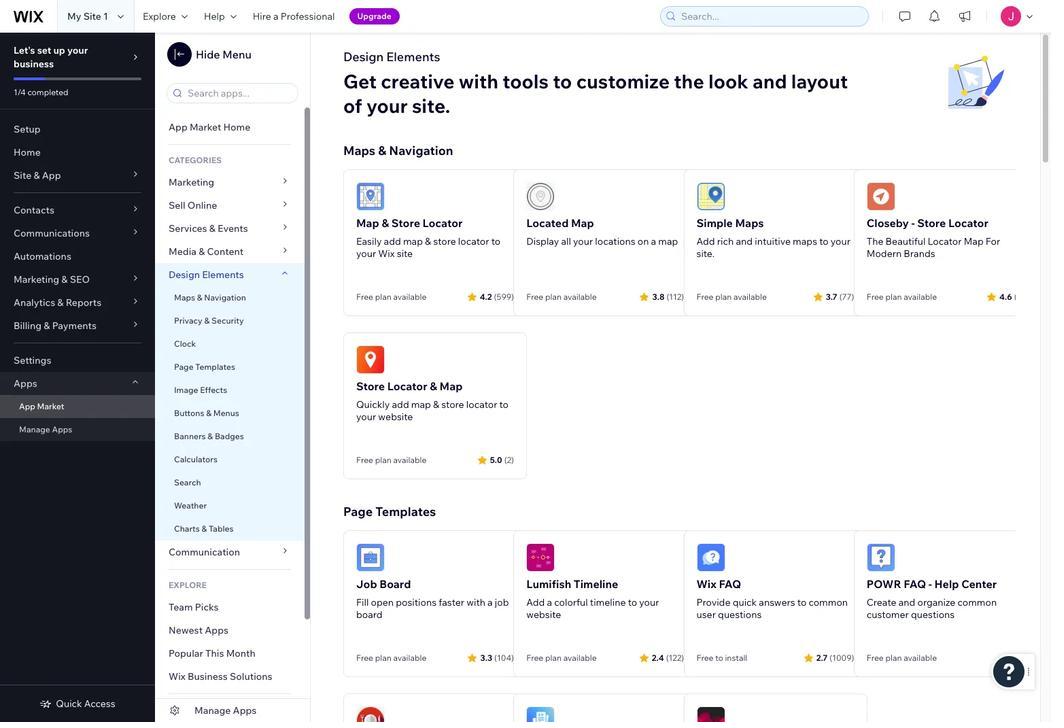 Task type: describe. For each thing, give the bounding box(es) containing it.
job board logo image
[[356, 543, 385, 572]]

located
[[526, 216, 569, 230]]

4.2
[[480, 291, 492, 302]]

to left the install
[[715, 653, 723, 663]]

3.3 (104)
[[480, 652, 514, 663]]

layout
[[791, 69, 848, 93]]

app for app market
[[19, 401, 35, 411]]

wix business solutions
[[169, 670, 272, 683]]

maps & navigation link
[[155, 286, 305, 309]]

1 vertical spatial manage
[[194, 704, 231, 717]]

setup
[[14, 123, 41, 135]]

plan for center
[[885, 653, 902, 663]]

4.6 (8)
[[999, 291, 1024, 302]]

design elements link
[[155, 263, 305, 286]]

home inside the app market home link
[[223, 121, 250, 133]]

faq for -
[[904, 577, 926, 591]]

plan for your
[[545, 292, 562, 302]]

categories
[[169, 155, 222, 165]]

site inside dropdown button
[[14, 169, 31, 182]]

questions inside powr faq - help center create and organize common customer questions
[[911, 608, 955, 621]]

help inside button
[[204, 10, 225, 22]]

clock link
[[155, 332, 305, 356]]

0 vertical spatial manage apps link
[[0, 418, 155, 441]]

map inside located map display all your locations on a map
[[658, 235, 678, 247]]

available for your
[[563, 292, 597, 302]]

media & content link
[[155, 240, 305, 263]]

design elements
[[169, 269, 244, 281]]

available for colorful
[[563, 653, 597, 663]]

calculators
[[174, 454, 218, 464]]

and inside simple maps add rich and intuitive maps to your site.
[[736, 235, 753, 247]]

hide menu button
[[167, 42, 252, 67]]

explore
[[143, 10, 176, 22]]

your inside design elements get creative with tools to customize the look and layout of your site.
[[366, 94, 408, 118]]

free plan available for and
[[697, 292, 767, 302]]

store locator & map logo image
[[356, 345, 385, 374]]

0 vertical spatial navigation
[[389, 143, 453, 158]]

events
[[218, 222, 248, 235]]

app for app market home
[[169, 121, 188, 133]]

app inside dropdown button
[[42, 169, 61, 182]]

1
[[103, 10, 108, 22]]

help button
[[196, 0, 245, 33]]

menus
[[213, 408, 239, 418]]

& inside popup button
[[61, 273, 68, 286]]

site & app button
[[0, 164, 155, 187]]

buttons & menus link
[[155, 402, 305, 425]]

content
[[207, 245, 244, 258]]

common inside powr faq - help center create and organize common customer questions
[[958, 596, 997, 608]]

setup link
[[0, 118, 155, 141]]

your inside lumifish timeline add a colorful timeline to your website
[[639, 596, 659, 608]]

hire
[[253, 10, 271, 22]]

solutions
[[230, 670, 272, 683]]

team picks link
[[155, 596, 305, 619]]

free for positions
[[356, 653, 373, 663]]

your inside let's set up your business
[[67, 44, 88, 56]]

& inside "dropdown button"
[[44, 320, 50, 332]]

1 vertical spatial templates
[[375, 504, 436, 519]]

apps inside 'dropdown button'
[[14, 377, 37, 390]]

communication link
[[155, 541, 305, 564]]

lumifish timeline logo image
[[526, 543, 555, 572]]

1 vertical spatial manage apps link
[[155, 699, 310, 722]]

sell online link
[[155, 194, 305, 217]]

map for map
[[411, 398, 431, 411]]

free plan available for positions
[[356, 653, 427, 663]]

apps up this
[[205, 624, 228, 636]]

lumifish timeline add a colorful timeline to your website
[[526, 577, 659, 621]]

provide
[[697, 596, 731, 608]]

a inside located map display all your locations on a map
[[651, 235, 656, 247]]

business
[[188, 670, 228, 683]]

1 horizontal spatial page templates
[[343, 504, 436, 519]]

organize
[[917, 596, 956, 608]]

services
[[169, 222, 207, 235]]

market for app market home
[[190, 121, 221, 133]]

store for -
[[917, 216, 946, 230]]

banners
[[174, 431, 206, 441]]

app market home
[[169, 121, 250, 133]]

cv builder logo image
[[526, 706, 555, 722]]

site & app
[[14, 169, 61, 182]]

services & events link
[[155, 217, 305, 240]]

hire a professional link
[[245, 0, 343, 33]]

1/4
[[14, 87, 26, 97]]

maps
[[793, 235, 817, 247]]

online
[[188, 199, 217, 211]]

app market
[[19, 401, 64, 411]]

and inside design elements get creative with tools to customize the look and layout of your site.
[[753, 69, 787, 93]]

image
[[174, 385, 198, 395]]

answers
[[759, 596, 795, 608]]

free for the
[[867, 292, 884, 302]]

free plan available for quickly
[[356, 455, 427, 465]]

(599)
[[494, 291, 514, 302]]

0 horizontal spatial manage
[[19, 424, 50, 434]]

add for simple maps
[[697, 235, 715, 247]]

map & store locator easily add map & store locator to your wix site
[[356, 216, 500, 260]]

job board fill open positions faster with a job board
[[356, 577, 509, 621]]

recipes logo image
[[356, 706, 385, 722]]

apps down the solutions
[[233, 704, 257, 717]]

animated dividers logo image
[[697, 706, 725, 722]]

faster
[[439, 596, 464, 608]]

site
[[397, 247, 413, 260]]

a inside job board fill open positions faster with a job board
[[488, 596, 493, 608]]

(112)
[[667, 291, 684, 302]]

open
[[371, 596, 394, 608]]

maps inside simple maps add rich and intuitive maps to your site.
[[735, 216, 764, 230]]

available for positions
[[393, 653, 427, 663]]

add for locator
[[392, 398, 409, 411]]

your inside located map display all your locations on a map
[[573, 235, 593, 247]]

to inside simple maps add rich and intuitive maps to your site.
[[819, 235, 829, 247]]

user
[[697, 608, 716, 621]]

free plan available for easily
[[356, 292, 427, 302]]

map inside store locator & map quickly add map & store locator to your website
[[440, 379, 463, 393]]

help inside powr faq - help center create and organize common customer questions
[[934, 577, 959, 591]]

powr faq - help center create and organize common customer questions
[[867, 577, 997, 621]]

free for colorful
[[526, 653, 543, 663]]

on
[[638, 235, 649, 247]]

elements for design elements get creative with tools to customize the look and layout of your site.
[[386, 49, 440, 65]]

(8)
[[1014, 291, 1024, 302]]

automations link
[[0, 245, 155, 268]]

map inside located map display all your locations on a map
[[571, 216, 594, 230]]

communications
[[14, 227, 90, 239]]

marketing for marketing
[[169, 176, 214, 188]]

positions
[[396, 596, 437, 608]]

a inside lumifish timeline add a colorful timeline to your website
[[547, 596, 552, 608]]

to inside wix faq provide quick answers to common user questions
[[797, 596, 807, 608]]

tables
[[209, 524, 234, 534]]

job
[[495, 596, 509, 608]]

available for easily
[[393, 292, 427, 302]]

& inside dropdown button
[[57, 296, 64, 309]]

1 horizontal spatial site
[[83, 10, 101, 22]]

plan for easily
[[375, 292, 391, 302]]

0 vertical spatial maps & navigation
[[343, 143, 453, 158]]

located map logo image
[[526, 182, 555, 211]]

your inside simple maps add rich and intuitive maps to your site.
[[831, 235, 850, 247]]

newest
[[169, 624, 203, 636]]

store for &
[[391, 216, 420, 230]]

add for lumifish timeline
[[526, 596, 545, 608]]

intuitive
[[755, 235, 791, 247]]

search
[[174, 477, 201, 487]]

completed
[[27, 87, 68, 97]]

website inside lumifish timeline add a colorful timeline to your website
[[526, 608, 561, 621]]

store inside store locator & map quickly add map & store locator to your website
[[356, 379, 385, 393]]

hide
[[196, 48, 220, 61]]

services & events
[[169, 222, 248, 235]]

buttons & menus
[[174, 408, 239, 418]]

board
[[380, 577, 411, 591]]

to inside lumifish timeline add a colorful timeline to your website
[[628, 596, 637, 608]]

privacy
[[174, 315, 202, 326]]

0 vertical spatial page
[[174, 362, 193, 372]]

rich
[[717, 235, 734, 247]]

locator inside map & store locator easily add map & store locator to your wix site
[[423, 216, 463, 230]]

simple maps logo image
[[697, 182, 725, 211]]

professional
[[281, 10, 335, 22]]



Task type: vqa. For each thing, say whether or not it's contained in the screenshot.
'Reminders'
no



Task type: locate. For each thing, give the bounding box(es) containing it.
free for answers
[[697, 653, 714, 663]]

billing
[[14, 320, 42, 332]]

located map display all your locations on a map
[[526, 216, 678, 247]]

quick
[[733, 596, 757, 608]]

templates
[[195, 362, 235, 372], [375, 504, 436, 519]]

sidebar element
[[0, 33, 155, 722], [155, 33, 311, 722]]

3.3
[[480, 652, 492, 663]]

a right hire
[[273, 10, 278, 22]]

elements inside sidebar element
[[202, 269, 244, 281]]

0 horizontal spatial site.
[[412, 94, 450, 118]]

locator up the 5.0
[[466, 398, 497, 411]]

0 vertical spatial help
[[204, 10, 225, 22]]

upgrade button
[[349, 8, 400, 24]]

wix inside map & store locator easily add map & store locator to your wix site
[[378, 247, 395, 260]]

store
[[433, 235, 456, 247], [441, 398, 464, 411]]

search link
[[155, 471, 305, 494]]

1 vertical spatial page
[[343, 504, 373, 519]]

add inside store locator & map quickly add map & store locator to your website
[[392, 398, 409, 411]]

automations
[[14, 250, 71, 262]]

free plan available for your
[[526, 292, 597, 302]]

powr faq - help center logo image
[[867, 543, 895, 572]]

with inside design elements get creative with tools to customize the look and layout of your site.
[[459, 69, 498, 93]]

0 vertical spatial page templates
[[174, 362, 237, 372]]

marketing
[[169, 176, 214, 188], [14, 273, 59, 286]]

templates inside sidebar element
[[195, 362, 235, 372]]

faq for provide
[[719, 577, 741, 591]]

maps up privacy
[[174, 292, 195, 303]]

2 sidebar element from the left
[[155, 33, 311, 722]]

available for the
[[904, 292, 937, 302]]

page templates up image effects
[[174, 362, 237, 372]]

settings link
[[0, 349, 155, 372]]

and right create
[[899, 596, 915, 608]]

templates up effects
[[195, 362, 235, 372]]

home down search apps... field
[[223, 121, 250, 133]]

0 horizontal spatial wix
[[169, 670, 186, 683]]

available for and
[[734, 292, 767, 302]]

1 vertical spatial home
[[14, 146, 41, 158]]

1 vertical spatial website
[[526, 608, 561, 621]]

contacts button
[[0, 199, 155, 222]]

free plan available for colorful
[[526, 653, 597, 663]]

the
[[867, 235, 883, 247]]

1 vertical spatial page templates
[[343, 504, 436, 519]]

1 horizontal spatial site.
[[697, 247, 715, 260]]

manage apps link down wix business solutions link
[[155, 699, 310, 722]]

your right up
[[67, 44, 88, 56]]

map & store locator logo image
[[356, 182, 385, 211]]

& inside dropdown button
[[34, 169, 40, 182]]

board
[[356, 608, 382, 621]]

1 vertical spatial elements
[[202, 269, 244, 281]]

plan for the
[[885, 292, 902, 302]]

image effects
[[174, 385, 227, 395]]

1 vertical spatial design
[[169, 269, 200, 281]]

0 horizontal spatial site
[[14, 169, 31, 182]]

wix left site
[[378, 247, 395, 260]]

simple
[[697, 216, 733, 230]]

3.8
[[652, 291, 665, 302]]

free for and
[[697, 292, 714, 302]]

locator inside store locator & map quickly add map & store locator to your website
[[387, 379, 427, 393]]

1 horizontal spatial -
[[929, 577, 932, 591]]

your left "the"
[[831, 235, 850, 247]]

1 vertical spatial marketing
[[14, 273, 59, 286]]

1 horizontal spatial navigation
[[389, 143, 453, 158]]

0 vertical spatial manage
[[19, 424, 50, 434]]

store for store locator & map
[[441, 398, 464, 411]]

elements up 'creative'
[[386, 49, 440, 65]]

calculators link
[[155, 448, 305, 471]]

map inside map & store locator easily add map & store locator to your wix site
[[356, 216, 379, 230]]

1 horizontal spatial elements
[[386, 49, 440, 65]]

closeby - store locator logo image
[[867, 182, 895, 211]]

market down the apps 'dropdown button'
[[37, 401, 64, 411]]

2 horizontal spatial app
[[169, 121, 188, 133]]

0 vertical spatial manage apps
[[19, 424, 72, 434]]

upgrade
[[357, 11, 391, 21]]

your inside store locator & map quickly add map & store locator to your website
[[356, 411, 376, 423]]

1 vertical spatial market
[[37, 401, 64, 411]]

to right tools
[[553, 69, 572, 93]]

a down lumifish
[[547, 596, 552, 608]]

1 horizontal spatial manage apps
[[194, 704, 257, 717]]

available down customer
[[904, 653, 937, 663]]

1 common from the left
[[809, 596, 848, 608]]

1 horizontal spatial wix
[[378, 247, 395, 260]]

2 horizontal spatial maps
[[735, 216, 764, 230]]

free plan available for the
[[867, 292, 937, 302]]

website down store locator & map logo
[[378, 411, 413, 423]]

map right easily
[[403, 235, 423, 247]]

your inside map & store locator easily add map & store locator to your wix site
[[356, 247, 376, 260]]

Search... field
[[677, 7, 864, 26]]

maps & navigation down design elements
[[174, 292, 246, 303]]

marketing & seo button
[[0, 268, 155, 291]]

site
[[83, 10, 101, 22], [14, 169, 31, 182]]

0 horizontal spatial market
[[37, 401, 64, 411]]

0 vertical spatial marketing
[[169, 176, 214, 188]]

and right look
[[753, 69, 787, 93]]

maps up 'intuitive'
[[735, 216, 764, 230]]

1 vertical spatial maps & navigation
[[174, 292, 246, 303]]

0 horizontal spatial store
[[356, 379, 385, 393]]

free for your
[[526, 292, 543, 302]]

1 horizontal spatial questions
[[911, 608, 955, 621]]

1 vertical spatial add
[[392, 398, 409, 411]]

0 horizontal spatial elements
[[202, 269, 244, 281]]

0 horizontal spatial help
[[204, 10, 225, 22]]

0 horizontal spatial page templates
[[174, 362, 237, 372]]

plan for and
[[715, 292, 732, 302]]

effects
[[200, 385, 227, 395]]

weather link
[[155, 494, 305, 517]]

wix for business
[[169, 670, 186, 683]]

0 vertical spatial -
[[911, 216, 915, 230]]

store inside closeby - store locator the beautiful locator map for modern brands
[[917, 216, 946, 230]]

design up get
[[343, 49, 384, 65]]

locator up the 4.2
[[458, 235, 489, 247]]

0 vertical spatial locator
[[458, 235, 489, 247]]

marketing inside popup button
[[14, 273, 59, 286]]

(1009)
[[830, 652, 854, 663]]

wix down popular
[[169, 670, 186, 683]]

1 vertical spatial -
[[929, 577, 932, 591]]

store inside map & store locator easily add map & store locator to your wix site
[[391, 216, 420, 230]]

store inside store locator & map quickly add map & store locator to your website
[[441, 398, 464, 411]]

plan
[[375, 292, 391, 302], [545, 292, 562, 302], [715, 292, 732, 302], [885, 292, 902, 302], [375, 455, 391, 465], [375, 653, 391, 663], [545, 653, 562, 663], [885, 653, 902, 663]]

locations
[[595, 235, 635, 247]]

explore
[[169, 580, 207, 590]]

site. left rich
[[697, 247, 715, 260]]

to right timeline
[[628, 596, 637, 608]]

analytics
[[14, 296, 55, 309]]

locator for store locator & map
[[466, 398, 497, 411]]

team
[[169, 601, 193, 613]]

contacts
[[14, 204, 54, 216]]

site left 1
[[83, 10, 101, 22]]

0 vertical spatial templates
[[195, 362, 235, 372]]

1 vertical spatial maps
[[735, 216, 764, 230]]

locator inside store locator & map quickly add map & store locator to your website
[[466, 398, 497, 411]]

app up categories
[[169, 121, 188, 133]]

powr
[[867, 577, 901, 591]]

job
[[356, 577, 377, 591]]

1 horizontal spatial app
[[42, 169, 61, 182]]

free right (599)
[[526, 292, 543, 302]]

1 horizontal spatial templates
[[375, 504, 436, 519]]

0 vertical spatial with
[[459, 69, 498, 93]]

1 vertical spatial wix
[[697, 577, 716, 591]]

elements for design elements
[[202, 269, 244, 281]]

5.0 (2)
[[490, 454, 514, 465]]

add inside simple maps add rich and intuitive maps to your site.
[[697, 235, 715, 247]]

1 horizontal spatial maps
[[343, 143, 375, 158]]

your
[[67, 44, 88, 56], [366, 94, 408, 118], [573, 235, 593, 247], [831, 235, 850, 247], [356, 247, 376, 260], [356, 411, 376, 423], [639, 596, 659, 608]]

a right on
[[651, 235, 656, 247]]

home inside home link
[[14, 146, 41, 158]]

1 horizontal spatial page
[[343, 504, 373, 519]]

page down clock
[[174, 362, 193, 372]]

and right rich
[[736, 235, 753, 247]]

1 horizontal spatial faq
[[904, 577, 926, 591]]

store for map & store locator
[[433, 235, 456, 247]]

design down media
[[169, 269, 200, 281]]

to up 5.0 (2)
[[499, 398, 509, 411]]

(104)
[[494, 652, 514, 663]]

plan down quickly
[[375, 455, 391, 465]]

available for center
[[904, 653, 937, 663]]

maps & navigation inside sidebar element
[[174, 292, 246, 303]]

free right (122)
[[697, 653, 714, 663]]

home down setup at the left top
[[14, 146, 41, 158]]

of
[[343, 94, 362, 118]]

newest apps link
[[155, 619, 305, 642]]

free to install
[[697, 653, 747, 663]]

0 vertical spatial home
[[223, 121, 250, 133]]

0 horizontal spatial templates
[[195, 362, 235, 372]]

sidebar element containing let's set up your business
[[0, 33, 155, 722]]

home
[[223, 121, 250, 133], [14, 146, 41, 158]]

quick access
[[56, 698, 115, 710]]

common
[[809, 596, 848, 608], [958, 596, 997, 608]]

2.7 (1009)
[[816, 652, 854, 663]]

0 vertical spatial maps
[[343, 143, 375, 158]]

1 vertical spatial and
[[736, 235, 753, 247]]

map inside store locator & map quickly add map & store locator to your website
[[411, 398, 431, 411]]

templates up job board logo
[[375, 504, 436, 519]]

closeby - store locator the beautiful locator map for modern brands
[[867, 216, 1000, 260]]

settings
[[14, 354, 51, 366]]

elements inside design elements get creative with tools to customize the look and layout of your site.
[[386, 49, 440, 65]]

with right faster
[[467, 596, 485, 608]]

store up site
[[391, 216, 420, 230]]

1 horizontal spatial marketing
[[169, 176, 214, 188]]

Search apps... field
[[184, 84, 294, 103]]

2 vertical spatial and
[[899, 596, 915, 608]]

free plan available down modern
[[867, 292, 937, 302]]

privacy & security link
[[155, 309, 305, 332]]

free plan available for center
[[867, 653, 937, 663]]

your right all
[[573, 235, 593, 247]]

store
[[391, 216, 420, 230], [917, 216, 946, 230], [356, 379, 385, 393]]

menu
[[222, 48, 252, 61]]

customize
[[576, 69, 670, 93]]

1 vertical spatial manage apps
[[194, 704, 257, 717]]

0 vertical spatial app
[[169, 121, 188, 133]]

wix for faq
[[697, 577, 716, 591]]

site. inside design elements get creative with tools to customize the look and layout of your site.
[[412, 94, 450, 118]]

design inside design elements get creative with tools to customize the look and layout of your site.
[[343, 49, 384, 65]]

available down colorful
[[563, 653, 597, 663]]

up
[[53, 44, 65, 56]]

app down settings
[[19, 401, 35, 411]]

free plan available down customer
[[867, 653, 937, 663]]

manage apps link down 'app market' on the bottom left of page
[[0, 418, 155, 441]]

free plan available down site
[[356, 292, 427, 302]]

home link
[[0, 141, 155, 164]]

- up the organize
[[929, 577, 932, 591]]

available down 'intuitive'
[[734, 292, 767, 302]]

media & content
[[169, 245, 244, 258]]

add right quickly
[[392, 398, 409, 411]]

add for &
[[384, 235, 401, 247]]

site. inside simple maps add rich and intuitive maps to your site.
[[697, 247, 715, 260]]

0 horizontal spatial page
[[174, 362, 193, 372]]

0 horizontal spatial maps
[[174, 292, 195, 303]]

manage down the 'business'
[[194, 704, 231, 717]]

the
[[674, 69, 704, 93]]

0 vertical spatial site.
[[412, 94, 450, 118]]

payments
[[52, 320, 97, 332]]

maps & navigation up map & store locator logo
[[343, 143, 453, 158]]

sidebar element containing hide menu
[[155, 33, 311, 722]]

my
[[67, 10, 81, 22]]

0 horizontal spatial website
[[378, 411, 413, 423]]

wix inside sidebar element
[[169, 670, 186, 683]]

faq up quick
[[719, 577, 741, 591]]

plan down modern
[[885, 292, 902, 302]]

to
[[553, 69, 572, 93], [491, 235, 500, 247], [819, 235, 829, 247], [499, 398, 509, 411], [628, 596, 637, 608], [797, 596, 807, 608], [715, 653, 723, 663]]

free right "(104)"
[[526, 653, 543, 663]]

plan down board
[[375, 653, 391, 663]]

0 horizontal spatial home
[[14, 146, 41, 158]]

questions right user
[[718, 608, 762, 621]]

store inside map & store locator easily add map & store locator to your wix site
[[433, 235, 456, 247]]

add left rich
[[697, 235, 715, 247]]

let's
[[14, 44, 35, 56]]

2 faq from the left
[[904, 577, 926, 591]]

0 horizontal spatial common
[[809, 596, 848, 608]]

0 horizontal spatial design
[[169, 269, 200, 281]]

available for quickly
[[393, 455, 427, 465]]

your left site
[[356, 247, 376, 260]]

with
[[459, 69, 498, 93], [467, 596, 485, 608]]

map inside map & store locator easily add map & store locator to your wix site
[[403, 235, 423, 247]]

picks
[[195, 601, 219, 613]]

plan down easily
[[375, 292, 391, 302]]

(2)
[[504, 454, 514, 465]]

- up beautiful at top right
[[911, 216, 915, 230]]

0 vertical spatial wix
[[378, 247, 395, 260]]

site.
[[412, 94, 450, 118], [697, 247, 715, 260]]

add inside lumifish timeline add a colorful timeline to your website
[[526, 596, 545, 608]]

0 horizontal spatial manage apps
[[19, 424, 72, 434]]

to inside map & store locator easily add map & store locator to your wix site
[[491, 235, 500, 247]]

free down board
[[356, 653, 373, 663]]

faq inside wix faq provide quick answers to common user questions
[[719, 577, 741, 591]]

1 horizontal spatial common
[[958, 596, 997, 608]]

communications button
[[0, 222, 155, 245]]

questions right customer
[[911, 608, 955, 621]]

- inside powr faq - help center create and organize common customer questions
[[929, 577, 932, 591]]

center
[[961, 577, 997, 591]]

locator for map & store locator
[[458, 235, 489, 247]]

website
[[378, 411, 413, 423], [526, 608, 561, 621]]

plan for quickly
[[375, 455, 391, 465]]

wix faq logo image
[[697, 543, 725, 572]]

popular this month
[[169, 647, 256, 659]]

add down lumifish
[[526, 596, 545, 608]]

(77)
[[839, 291, 854, 302]]

get
[[343, 69, 377, 93]]

free plan available down board
[[356, 653, 427, 663]]

elements down content
[[202, 269, 244, 281]]

your right timeline
[[639, 596, 659, 608]]

month
[[226, 647, 256, 659]]

communication
[[169, 546, 242, 558]]

free for quickly
[[356, 455, 373, 465]]

add
[[384, 235, 401, 247], [392, 398, 409, 411]]

map
[[403, 235, 423, 247], [658, 235, 678, 247], [411, 398, 431, 411]]

1 vertical spatial locator
[[466, 398, 497, 411]]

1 horizontal spatial design
[[343, 49, 384, 65]]

1 horizontal spatial home
[[223, 121, 250, 133]]

available down 'brands'
[[904, 292, 937, 302]]

0 horizontal spatial navigation
[[204, 292, 246, 303]]

1 horizontal spatial help
[[934, 577, 959, 591]]

available down site
[[393, 292, 427, 302]]

1 vertical spatial site
[[14, 169, 31, 182]]

2 vertical spatial wix
[[169, 670, 186, 683]]

0 vertical spatial website
[[378, 411, 413, 423]]

1 sidebar element from the left
[[0, 33, 155, 722]]

plan right (112)
[[715, 292, 732, 302]]

map inside closeby - store locator the beautiful locator map for modern brands
[[964, 235, 984, 247]]

0 vertical spatial design
[[343, 49, 384, 65]]

website down lumifish
[[526, 608, 561, 621]]

common down center
[[958, 596, 997, 608]]

website inside store locator & map quickly add map & store locator to your website
[[378, 411, 413, 423]]

marketing down categories
[[169, 176, 214, 188]]

business
[[14, 58, 54, 70]]

navigation inside sidebar element
[[204, 292, 246, 303]]

free for easily
[[356, 292, 373, 302]]

manage apps down wix business solutions link
[[194, 704, 257, 717]]

security
[[211, 315, 244, 326]]

2 common from the left
[[958, 596, 997, 608]]

help up the organize
[[934, 577, 959, 591]]

to inside design elements get creative with tools to customize the look and layout of your site.
[[553, 69, 572, 93]]

closeby
[[867, 216, 909, 230]]

design for design elements get creative with tools to customize the look and layout of your site.
[[343, 49, 384, 65]]

market up categories
[[190, 121, 221, 133]]

free down easily
[[356, 292, 373, 302]]

0 vertical spatial and
[[753, 69, 787, 93]]

1 faq from the left
[[719, 577, 741, 591]]

help up hide menu button
[[204, 10, 225, 22]]

available down store locator & map quickly add map & store locator to your website
[[393, 455, 427, 465]]

1 vertical spatial store
[[441, 398, 464, 411]]

1 vertical spatial navigation
[[204, 292, 246, 303]]

your down store locator & map logo
[[356, 411, 376, 423]]

2 horizontal spatial wix
[[697, 577, 716, 591]]

- inside closeby - store locator the beautiful locator map for modern brands
[[911, 216, 915, 230]]

0 vertical spatial elements
[[386, 49, 440, 65]]

design inside sidebar element
[[169, 269, 200, 281]]

banners & badges link
[[155, 425, 305, 448]]

and inside powr faq - help center create and organize common customer questions
[[899, 596, 915, 608]]

add inside map & store locator easily add map & store locator to your wix site
[[384, 235, 401, 247]]

hire a professional
[[253, 10, 335, 22]]

faq inside powr faq - help center create and organize common customer questions
[[904, 577, 926, 591]]

apps down settings
[[14, 377, 37, 390]]

plan right (599)
[[545, 292, 562, 302]]

design for design elements
[[169, 269, 200, 281]]

with inside job board fill open positions faster with a job board
[[467, 596, 485, 608]]

free for center
[[867, 653, 884, 663]]

2.7
[[816, 652, 828, 663]]

manage apps
[[19, 424, 72, 434], [194, 704, 257, 717]]

plan for colorful
[[545, 653, 562, 663]]

1 horizontal spatial store
[[391, 216, 420, 230]]

free plan available down colorful
[[526, 653, 597, 663]]

plan down customer
[[885, 653, 902, 663]]

available down all
[[563, 292, 597, 302]]

colorful
[[554, 596, 588, 608]]

3.7 (77)
[[826, 291, 854, 302]]

0 horizontal spatial marketing
[[14, 273, 59, 286]]

reports
[[66, 296, 101, 309]]

locator inside map & store locator easily add map & store locator to your wix site
[[458, 235, 489, 247]]

plan for positions
[[375, 653, 391, 663]]

marketing up analytics
[[14, 273, 59, 286]]

to inside store locator & map quickly add map & store locator to your website
[[499, 398, 509, 411]]

1 horizontal spatial market
[[190, 121, 221, 133]]

apps down 'app market' link at the bottom of page
[[52, 424, 72, 434]]

manage apps down 'app market' on the bottom left of page
[[19, 424, 72, 434]]

map right on
[[658, 235, 678, 247]]

access
[[84, 698, 115, 710]]

plan right "(104)"
[[545, 653, 562, 663]]

app market home link
[[155, 116, 305, 139]]

faq up the organize
[[904, 577, 926, 591]]

1 horizontal spatial manage
[[194, 704, 231, 717]]

1 horizontal spatial add
[[697, 235, 715, 247]]

0 vertical spatial add
[[697, 235, 715, 247]]

map for locator
[[403, 235, 423, 247]]

2 horizontal spatial store
[[917, 216, 946, 230]]

add
[[697, 235, 715, 247], [526, 596, 545, 608]]

marketing for marketing & seo
[[14, 273, 59, 286]]

0 horizontal spatial add
[[526, 596, 545, 608]]

1 vertical spatial help
[[934, 577, 959, 591]]

2 vertical spatial app
[[19, 401, 35, 411]]

free right the (1009) at the right
[[867, 653, 884, 663]]

free plan available down all
[[526, 292, 597, 302]]

1 vertical spatial app
[[42, 169, 61, 182]]

4.6
[[999, 291, 1012, 302]]

1 horizontal spatial maps & navigation
[[343, 143, 453, 158]]

to right maps
[[819, 235, 829, 247]]

market for app market
[[37, 401, 64, 411]]

2 vertical spatial maps
[[174, 292, 195, 303]]

site up contacts
[[14, 169, 31, 182]]

common inside wix faq provide quick answers to common user questions
[[809, 596, 848, 608]]

questions inside wix faq provide quick answers to common user questions
[[718, 608, 762, 621]]

2 questions from the left
[[911, 608, 955, 621]]

1 questions from the left
[[718, 608, 762, 621]]

page templates up job board logo
[[343, 504, 436, 519]]

free right (112)
[[697, 292, 714, 302]]

wix inside wix faq provide quick answers to common user questions
[[697, 577, 716, 591]]

0 horizontal spatial faq
[[719, 577, 741, 591]]

5.0
[[490, 454, 502, 465]]

maps down of
[[343, 143, 375, 158]]

0 horizontal spatial maps & navigation
[[174, 292, 246, 303]]

newest apps
[[169, 624, 228, 636]]



